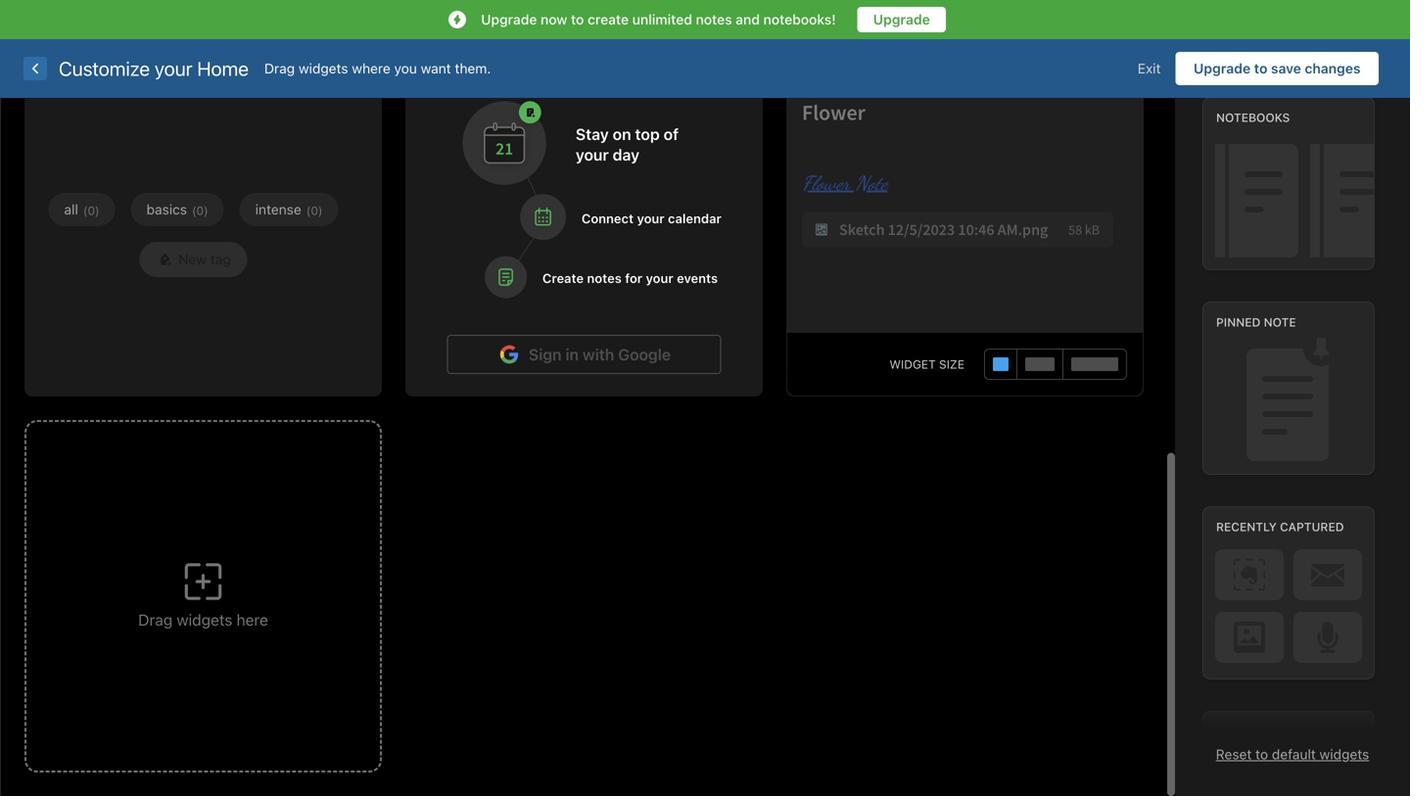 Task type: locate. For each thing, give the bounding box(es) containing it.
changes
[[1305, 60, 1361, 76]]

2 vertical spatial to
[[1256, 746, 1269, 763]]

drag widgets where you want them.
[[264, 60, 491, 76]]

0 vertical spatial to
[[571, 11, 584, 27]]

to right the now
[[571, 11, 584, 27]]

widget size small image
[[993, 358, 1009, 371]]

0 horizontal spatial drag
[[138, 611, 173, 629]]

0 vertical spatial drag
[[264, 60, 295, 76]]

to inside button
[[1255, 60, 1268, 76]]

2 horizontal spatial upgrade
[[1194, 60, 1251, 76]]

1 vertical spatial to
[[1255, 60, 1268, 76]]

1 horizontal spatial upgrade
[[873, 11, 930, 27]]

drag for drag widgets where you want them.
[[264, 60, 295, 76]]

drag left here
[[138, 611, 173, 629]]

2 vertical spatial widgets
[[1320, 746, 1370, 763]]

0 horizontal spatial widgets
[[177, 611, 232, 629]]

upgrade now to create unlimited notes and notebooks!
[[481, 11, 836, 27]]

drag right the home
[[264, 60, 295, 76]]

drag for drag widgets here
[[138, 611, 173, 629]]

upgrade for upgrade
[[873, 11, 930, 27]]

to
[[571, 11, 584, 27], [1255, 60, 1268, 76], [1256, 746, 1269, 763]]

1 vertical spatial widgets
[[177, 611, 232, 629]]

to down scratch pad
[[1256, 746, 1269, 763]]

widgets right default at the bottom right of the page
[[1320, 746, 1370, 763]]

pinned note
[[1217, 315, 1297, 329]]

upgrade for upgrade now to create unlimited notes and notebooks!
[[481, 11, 537, 27]]

upgrade
[[481, 11, 537, 27], [873, 11, 930, 27], [1194, 60, 1251, 76]]

widget size
[[890, 358, 965, 371]]

1 horizontal spatial drag
[[264, 60, 295, 76]]

widgets left here
[[177, 611, 232, 629]]

widget size large image
[[1072, 358, 1119, 371]]

2 horizontal spatial widgets
[[1320, 746, 1370, 763]]

widgets left where
[[299, 60, 348, 76]]

0 vertical spatial widgets
[[299, 60, 348, 76]]

want
[[421, 60, 451, 76]]

to left save at the top of the page
[[1255, 60, 1268, 76]]

them.
[[455, 60, 491, 76]]

1 horizontal spatial widgets
[[299, 60, 348, 76]]

upgrade for upgrade to save changes
[[1194, 60, 1251, 76]]

1 vertical spatial drag
[[138, 611, 173, 629]]

upgrade to save changes button
[[1176, 52, 1379, 85]]

0 horizontal spatial upgrade
[[481, 11, 537, 27]]

widgets
[[299, 60, 348, 76], [177, 611, 232, 629], [1320, 746, 1370, 763]]

customize
[[59, 57, 150, 80]]

drag
[[264, 60, 295, 76], [138, 611, 173, 629]]



Task type: vqa. For each thing, say whether or not it's contained in the screenshot.
add tag Field
no



Task type: describe. For each thing, give the bounding box(es) containing it.
upgrade to save changes
[[1194, 60, 1361, 76]]

customize your home
[[59, 57, 249, 80]]

widget
[[890, 358, 936, 371]]

note
[[1264, 315, 1297, 329]]

recently
[[1217, 520, 1277, 534]]

widgets for here
[[177, 611, 232, 629]]

recently captured
[[1217, 520, 1344, 534]]

where
[[352, 60, 391, 76]]

save
[[1271, 60, 1302, 76]]

now
[[541, 11, 568, 27]]

default
[[1272, 746, 1316, 763]]

notes
[[696, 11, 732, 27]]

reset to default widgets button
[[1216, 746, 1370, 763]]

pad
[[1276, 725, 1300, 738]]

notebooks
[[1217, 110, 1290, 124]]

your
[[155, 57, 193, 80]]

here
[[237, 611, 268, 629]]

upgrade button
[[858, 7, 946, 32]]

widgets for where
[[299, 60, 348, 76]]

exit
[[1138, 60, 1161, 76]]

unlimited
[[632, 11, 692, 27]]

to for reset
[[1256, 746, 1269, 763]]

and
[[736, 11, 760, 27]]

scratch
[[1217, 725, 1273, 738]]

scratch pad
[[1217, 725, 1300, 738]]

home
[[197, 57, 249, 80]]

captured
[[1280, 520, 1344, 534]]

widget size medium image
[[1026, 358, 1055, 371]]

pinned
[[1217, 315, 1261, 329]]

create
[[588, 11, 629, 27]]

size
[[939, 358, 965, 371]]

reset
[[1216, 746, 1252, 763]]

exit button
[[1123, 52, 1176, 85]]

drag widgets here
[[138, 611, 268, 629]]

notebooks!
[[764, 11, 836, 27]]

you
[[394, 60, 417, 76]]

reset to default widgets
[[1216, 746, 1370, 763]]

to for upgrade
[[1255, 60, 1268, 76]]



